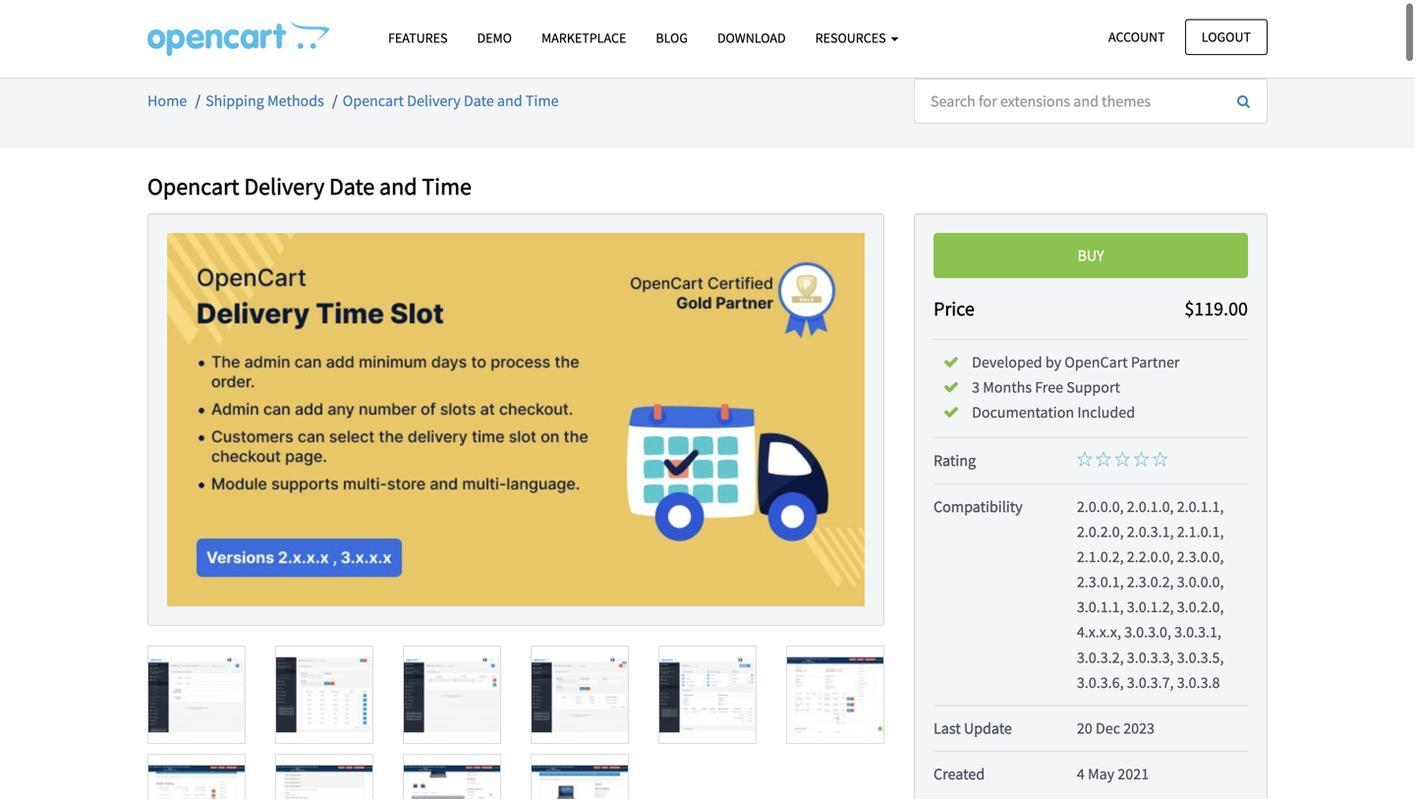 Task type: describe. For each thing, give the bounding box(es) containing it.
shipping methods link
[[206, 91, 324, 111]]

1 star light o image from the left
[[1077, 451, 1093, 467]]

3.0.2.0,
[[1177, 597, 1224, 617]]

1 star light o image from the left
[[1096, 451, 1112, 467]]

1 horizontal spatial and
[[497, 91, 522, 111]]

3.0.1.1,
[[1077, 597, 1124, 617]]

rating
[[934, 451, 976, 470]]

3.0.1.2,
[[1127, 597, 1174, 617]]

dec
[[1096, 718, 1120, 738]]

3.0.3.1,
[[1175, 622, 1222, 642]]

2021
[[1118, 764, 1149, 784]]

2.1.0.1,
[[1177, 522, 1224, 541]]

0 vertical spatial delivery
[[407, 91, 461, 111]]

by
[[1046, 352, 1062, 372]]

3.0.3.3,
[[1127, 648, 1174, 667]]

features
[[388, 29, 448, 47]]

search image
[[1237, 94, 1250, 108]]

3
[[972, 377, 980, 397]]

$119.00
[[1185, 296, 1248, 321]]

opencart
[[1065, 352, 1128, 372]]

2.0.1.0,
[[1127, 497, 1174, 516]]

3.0.3.0,
[[1125, 622, 1172, 642]]

2 star light o image from the left
[[1153, 451, 1168, 467]]

1 vertical spatial opencart
[[147, 172, 239, 201]]

demo
[[477, 29, 512, 47]]

developed by opencart partner 3 months free support documentation included
[[972, 352, 1180, 422]]

1 horizontal spatial time
[[526, 91, 559, 111]]

months
[[983, 377, 1032, 397]]

resources link
[[801, 21, 913, 55]]

20
[[1077, 718, 1093, 738]]

2.3.0.2,
[[1127, 572, 1174, 592]]

0 horizontal spatial date
[[329, 172, 375, 201]]

2.0.0.0,
[[1077, 497, 1124, 516]]

included
[[1078, 403, 1135, 422]]

shipping methods
[[206, 91, 324, 111]]

1 horizontal spatial opencart
[[343, 91, 404, 111]]

3.0.0.0,
[[1177, 572, 1224, 592]]

buy
[[1078, 246, 1104, 265]]

3.0.3.7,
[[1127, 673, 1174, 692]]

2.3.0.1,
[[1077, 572, 1124, 592]]



Task type: locate. For each thing, give the bounding box(es) containing it.
opencart down features 'link'
[[343, 91, 404, 111]]

opencart down home
[[147, 172, 239, 201]]

3.0.3.2,
[[1077, 648, 1124, 667]]

logout link
[[1185, 19, 1268, 55]]

time down opencart delivery date and time link
[[422, 172, 472, 201]]

2.0.0.0, 2.0.1.0, 2.0.1.1, 2.0.2.0, 2.0.3.1, 2.1.0.1, 2.1.0.2, 2.2.0.0, 2.3.0.0, 2.3.0.1, 2.3.0.2, 3.0.0.0, 3.0.1.1, 3.0.1.2, 3.0.2.0, 4.x.x.x, 3.0.3.0, 3.0.3.1, 3.0.3.2, 3.0.3.3, 3.0.3.5, 3.0.3.6, 3.0.3.7, 3.0.3.8
[[1077, 497, 1224, 692]]

delivery down features 'link'
[[407, 91, 461, 111]]

home
[[147, 91, 187, 111]]

delivery
[[407, 91, 461, 111], [244, 172, 325, 201]]

created
[[934, 764, 985, 784]]

opencart delivery date and time image
[[167, 233, 865, 606]]

star light o image
[[1096, 451, 1112, 467], [1115, 451, 1131, 467], [1134, 451, 1149, 467]]

time
[[526, 91, 559, 111], [422, 172, 472, 201]]

star light o image up 2.0.1.0,
[[1153, 451, 1168, 467]]

opencart delivery date and time
[[343, 91, 559, 111], [147, 172, 472, 201]]

date
[[464, 91, 494, 111], [329, 172, 375, 201]]

account link
[[1092, 19, 1182, 55]]

marketplace link
[[527, 21, 641, 55]]

buy button
[[934, 233, 1248, 278]]

2.0.1.1,
[[1177, 497, 1224, 516]]

compatibility
[[934, 497, 1023, 516]]

methods
[[267, 91, 324, 111]]

1 vertical spatial opencart delivery date and time
[[147, 172, 472, 201]]

3 star light o image from the left
[[1134, 451, 1149, 467]]

20 dec 2023
[[1077, 718, 1155, 738]]

opencart
[[343, 91, 404, 111], [147, 172, 239, 201]]

partner
[[1131, 352, 1180, 372]]

opencart delivery date and time down features 'link'
[[343, 91, 559, 111]]

update
[[964, 718, 1012, 738]]

free
[[1035, 377, 1064, 397]]

blog
[[656, 29, 688, 47]]

1 horizontal spatial star light o image
[[1115, 451, 1131, 467]]

0 horizontal spatial delivery
[[244, 172, 325, 201]]

opencart delivery date and time link
[[343, 91, 559, 111]]

delivery down methods
[[244, 172, 325, 201]]

0 vertical spatial opencart
[[343, 91, 404, 111]]

1 horizontal spatial date
[[464, 91, 494, 111]]

0 vertical spatial and
[[497, 91, 522, 111]]

2.0.3.1,
[[1127, 522, 1174, 541]]

features link
[[373, 21, 462, 55]]

developed
[[972, 352, 1042, 372]]

1 vertical spatial time
[[422, 172, 472, 201]]

2.0.2.0,
[[1077, 522, 1124, 541]]

3.0.3.6,
[[1077, 673, 1124, 692]]

1 vertical spatial and
[[379, 172, 417, 201]]

shipping
[[206, 91, 264, 111]]

0 horizontal spatial star light o image
[[1096, 451, 1112, 467]]

0 horizontal spatial and
[[379, 172, 417, 201]]

1 vertical spatial delivery
[[244, 172, 325, 201]]

blog link
[[641, 21, 703, 55]]

last
[[934, 718, 961, 738]]

3.0.3.8
[[1177, 673, 1220, 692]]

home link
[[147, 91, 187, 111]]

star light o image
[[1077, 451, 1093, 467], [1153, 451, 1168, 467]]

2023
[[1124, 718, 1155, 738]]

1 horizontal spatial delivery
[[407, 91, 461, 111]]

3.0.3.5,
[[1177, 648, 1224, 667]]

0 vertical spatial date
[[464, 91, 494, 111]]

4.x.x.x,
[[1077, 622, 1121, 642]]

download
[[717, 29, 786, 47]]

star light o image up 2.0.0.0,
[[1077, 451, 1093, 467]]

marketplace
[[542, 29, 626, 47]]

download link
[[703, 21, 801, 55]]

2 star light o image from the left
[[1115, 451, 1131, 467]]

0 vertical spatial time
[[526, 91, 559, 111]]

opencart - opencart delivery date and time image
[[147, 21, 329, 56]]

and
[[497, 91, 522, 111], [379, 172, 417, 201]]

last update
[[934, 718, 1012, 738]]

0 horizontal spatial opencart
[[147, 172, 239, 201]]

Search for extensions and themes text field
[[914, 79, 1222, 124]]

documentation
[[972, 403, 1074, 422]]

2 horizontal spatial star light o image
[[1134, 451, 1149, 467]]

0 horizontal spatial star light o image
[[1077, 451, 1093, 467]]

4
[[1077, 764, 1085, 784]]

2.3.0.0,
[[1177, 547, 1224, 567]]

2.1.0.2,
[[1077, 547, 1124, 567]]

account
[[1109, 28, 1165, 46]]

2.2.0.0,
[[1127, 547, 1174, 567]]

0 horizontal spatial time
[[422, 172, 472, 201]]

0 vertical spatial opencart delivery date and time
[[343, 91, 559, 111]]

may
[[1088, 764, 1115, 784]]

support
[[1067, 377, 1120, 397]]

demo link
[[462, 21, 527, 55]]

opencart delivery date and time down methods
[[147, 172, 472, 201]]

resources
[[815, 29, 889, 47]]

1 horizontal spatial star light o image
[[1153, 451, 1168, 467]]

time down "marketplace" link at the top left of the page
[[526, 91, 559, 111]]

price
[[934, 296, 975, 321]]

4 may 2021
[[1077, 764, 1149, 784]]

logout
[[1202, 28, 1251, 46]]

1 vertical spatial date
[[329, 172, 375, 201]]



Task type: vqa. For each thing, say whether or not it's contained in the screenshot.
SEARCH image
yes



